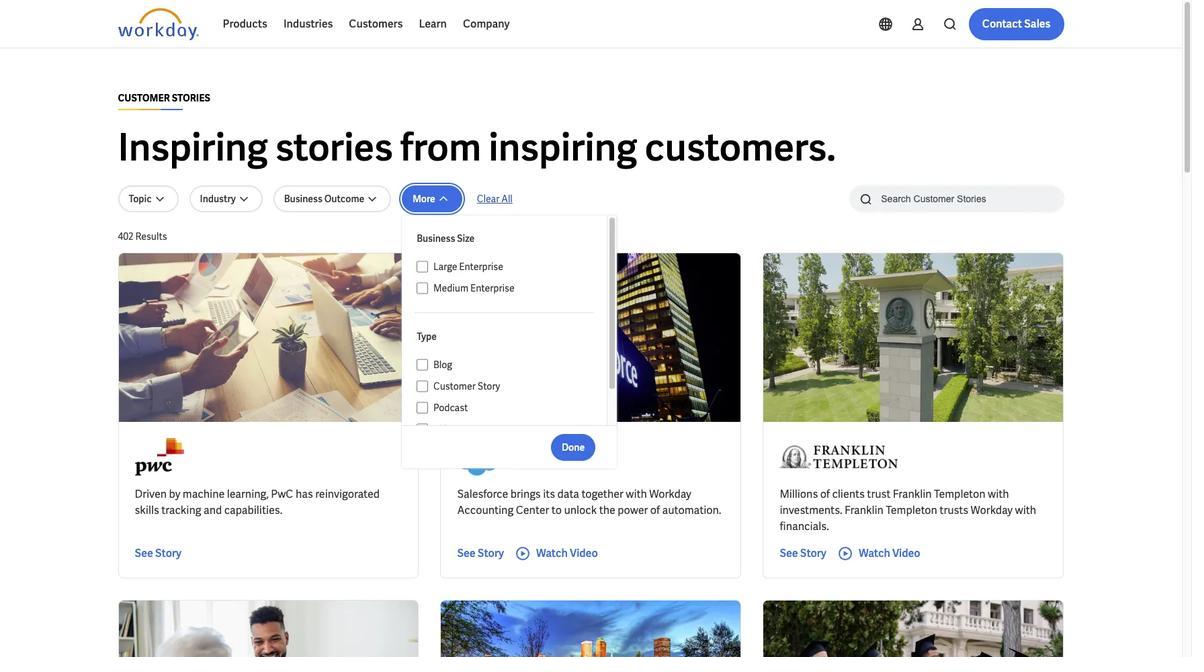 Task type: vqa. For each thing, say whether or not it's contained in the screenshot.
has
yes



Task type: describe. For each thing, give the bounding box(es) containing it.
results
[[135, 231, 167, 243]]

see for millions of clients trust franklin templeton with investments. franklin templeton trusts workday with financials.
[[780, 547, 798, 561]]

customers
[[349, 17, 403, 31]]

video for millions of clients trust franklin templeton with investments. franklin templeton trusts workday with financials.
[[893, 547, 921, 561]]

business for business outcome
[[284, 193, 323, 205]]

contact sales link
[[969, 8, 1065, 40]]

reinvigorated
[[315, 487, 380, 501]]

driven
[[135, 487, 167, 501]]

customer story link
[[428, 378, 594, 395]]

video for salesforce brings its data together with workday accounting center to unlock the power of automation.
[[570, 547, 598, 561]]

customer
[[434, 381, 476, 393]]

trust
[[867, 487, 891, 501]]

clear all
[[477, 193, 513, 205]]

customer
[[118, 92, 170, 104]]

watch video for templeton
[[859, 547, 921, 561]]

business size
[[417, 233, 475, 245]]

of inside millions of clients trust franklin templeton with investments. franklin templeton trusts workday with financials.
[[821, 487, 830, 501]]

see story link for millions of clients trust franklin templeton with investments. franklin templeton trusts workday with financials.
[[780, 546, 827, 562]]

company button
[[455, 8, 518, 40]]

company
[[463, 17, 510, 31]]

blog link
[[428, 357, 594, 373]]

power
[[618, 504, 648, 518]]

1 see story from the left
[[135, 547, 182, 561]]

clear all button
[[473, 186, 517, 212]]

trusts
[[940, 504, 969, 518]]

unlock
[[564, 504, 597, 518]]

investments.
[[780, 504, 843, 518]]

pwc
[[271, 487, 293, 501]]

industries button
[[276, 8, 341, 40]]

has
[[296, 487, 313, 501]]

driven by machine learning, pwc has reinvigorated skills tracking and capabilities.
[[135, 487, 380, 518]]

the
[[599, 504, 616, 518]]

0 vertical spatial franklin
[[893, 487, 932, 501]]

1 horizontal spatial with
[[988, 487, 1009, 501]]

blog
[[434, 359, 452, 371]]

stories
[[172, 92, 210, 104]]

industry button
[[189, 186, 263, 212]]

402 results
[[118, 231, 167, 243]]

customers.
[[645, 123, 836, 172]]

learning,
[[227, 487, 269, 501]]

contact
[[983, 17, 1023, 31]]

medium
[[434, 282, 469, 294]]

watch video for to
[[536, 547, 598, 561]]

large enterprise link
[[428, 259, 594, 275]]

watch video link for center
[[515, 546, 598, 562]]

millions of clients trust franklin templeton with investments. franklin templeton trusts workday with financials.
[[780, 487, 1037, 534]]

watch for center
[[536, 547, 568, 561]]

tracking
[[161, 504, 201, 518]]

and
[[204, 504, 222, 518]]

clear
[[477, 193, 500, 205]]

podcast
[[434, 402, 468, 414]]

capabilities.
[[224, 504, 283, 518]]

video inside video link
[[434, 424, 458, 436]]

clients
[[833, 487, 865, 501]]

inspiring
[[489, 123, 638, 172]]

learn
[[419, 17, 447, 31]]

contact sales
[[983, 17, 1051, 31]]

business for business size
[[417, 233, 455, 245]]

center
[[516, 504, 550, 518]]

of inside salesforce brings its data together with workday accounting center to unlock the power of automation.
[[651, 504, 660, 518]]

financials.
[[780, 520, 829, 534]]

from
[[401, 123, 481, 172]]

see story link for salesforce brings its data together with workday accounting center to unlock the power of automation.
[[457, 546, 504, 562]]

done
[[562, 441, 585, 453]]

workday inside salesforce brings its data together with workday accounting center to unlock the power of automation.
[[650, 487, 692, 501]]

with inside salesforce brings its data together with workday accounting center to unlock the power of automation.
[[626, 487, 647, 501]]

enterprise for medium enterprise
[[471, 282, 515, 294]]



Task type: locate. For each thing, give the bounding box(es) containing it.
business outcome
[[284, 193, 364, 205]]

more
[[413, 193, 435, 205]]

see story down financials.
[[780, 547, 827, 561]]

customer stories
[[118, 92, 210, 104]]

go to the homepage image
[[118, 8, 199, 40]]

1 vertical spatial business
[[417, 233, 455, 245]]

products button
[[215, 8, 276, 40]]

topic
[[129, 193, 152, 205]]

of
[[821, 487, 830, 501], [651, 504, 660, 518]]

1 watch video link from the left
[[515, 546, 598, 562]]

customers button
[[341, 8, 411, 40]]

watch video down "to"
[[536, 547, 598, 561]]

1 horizontal spatial business
[[417, 233, 455, 245]]

learn button
[[411, 8, 455, 40]]

None checkbox
[[417, 381, 428, 393]]

Search Customer Stories text field
[[873, 187, 1038, 210]]

see down the accounting at the left of page
[[457, 547, 476, 561]]

inspiring
[[118, 123, 268, 172]]

1 watch from the left
[[536, 547, 568, 561]]

workday
[[650, 487, 692, 501], [971, 504, 1013, 518]]

2 see story from the left
[[457, 547, 504, 561]]

1 vertical spatial templeton
[[886, 504, 938, 518]]

more button
[[402, 186, 462, 212]]

watch video down millions of clients trust franklin templeton with investments. franklin templeton trusts workday with financials. at the right bottom of page
[[859, 547, 921, 561]]

all
[[502, 193, 513, 205]]

business left outcome
[[284, 193, 323, 205]]

1 horizontal spatial of
[[821, 487, 830, 501]]

2 horizontal spatial with
[[1015, 504, 1037, 518]]

see story link
[[135, 546, 182, 562], [457, 546, 504, 562], [780, 546, 827, 562]]

video down unlock
[[570, 547, 598, 561]]

see story down the accounting at the left of page
[[457, 547, 504, 561]]

0 vertical spatial business
[[284, 193, 323, 205]]

of right power
[[651, 504, 660, 518]]

0 horizontal spatial watch
[[536, 547, 568, 561]]

0 horizontal spatial video
[[434, 424, 458, 436]]

inspiring stories from inspiring customers.
[[118, 123, 836, 172]]

watch down "to"
[[536, 547, 568, 561]]

see story link down the accounting at the left of page
[[457, 546, 504, 562]]

0 vertical spatial enterprise
[[459, 261, 503, 273]]

watch video link down millions of clients trust franklin templeton with investments. franklin templeton trusts workday with financials. at the right bottom of page
[[838, 546, 921, 562]]

watch video link for franklin
[[838, 546, 921, 562]]

large
[[434, 261, 457, 273]]

0 vertical spatial templeton
[[934, 487, 986, 501]]

products
[[223, 17, 267, 31]]

outcome
[[324, 193, 364, 205]]

2 horizontal spatial see
[[780, 547, 798, 561]]

0 horizontal spatial workday
[[650, 487, 692, 501]]

story
[[478, 381, 500, 393], [155, 547, 182, 561], [478, 547, 504, 561], [801, 547, 827, 561]]

by
[[169, 487, 180, 501]]

video down podcast
[[434, 424, 458, 436]]

franklin
[[893, 487, 932, 501], [845, 504, 884, 518]]

franklin templeton companies, llc image
[[780, 438, 898, 476]]

see story link down 'skills'
[[135, 546, 182, 562]]

its
[[543, 487, 555, 501]]

business up large
[[417, 233, 455, 245]]

0 horizontal spatial with
[[626, 487, 647, 501]]

stories
[[275, 123, 393, 172]]

together
[[582, 487, 624, 501]]

watch for franklin
[[859, 547, 891, 561]]

see
[[135, 547, 153, 561], [457, 547, 476, 561], [780, 547, 798, 561]]

0 horizontal spatial see story link
[[135, 546, 182, 562]]

millions
[[780, 487, 818, 501]]

see story
[[135, 547, 182, 561], [457, 547, 504, 561], [780, 547, 827, 561]]

see story for salesforce brings its data together with workday accounting center to unlock the power of automation.
[[457, 547, 504, 561]]

franklin down trust
[[845, 504, 884, 518]]

1 horizontal spatial see story
[[457, 547, 504, 561]]

1 vertical spatial franklin
[[845, 504, 884, 518]]

see down 'skills'
[[135, 547, 153, 561]]

1 horizontal spatial franklin
[[893, 487, 932, 501]]

done button
[[551, 434, 596, 461]]

0 horizontal spatial see story
[[135, 547, 182, 561]]

of up investments.
[[821, 487, 830, 501]]

workday up automation.
[[650, 487, 692, 501]]

story down tracking
[[155, 547, 182, 561]]

business inside "button"
[[284, 193, 323, 205]]

brings
[[511, 487, 541, 501]]

size
[[457, 233, 475, 245]]

2 horizontal spatial video
[[893, 547, 921, 561]]

video down millions of clients trust franklin templeton with investments. franklin templeton trusts workday with financials. at the right bottom of page
[[893, 547, 921, 561]]

video
[[434, 424, 458, 436], [570, 547, 598, 561], [893, 547, 921, 561]]

to
[[552, 504, 562, 518]]

1 vertical spatial of
[[651, 504, 660, 518]]

3 see from the left
[[780, 547, 798, 561]]

with
[[626, 487, 647, 501], [988, 487, 1009, 501], [1015, 504, 1037, 518]]

medium enterprise
[[434, 282, 515, 294]]

0 horizontal spatial business
[[284, 193, 323, 205]]

enterprise up medium enterprise
[[459, 261, 503, 273]]

0 vertical spatial of
[[821, 487, 830, 501]]

industry
[[200, 193, 236, 205]]

industries
[[284, 17, 333, 31]]

medium enterprise link
[[428, 280, 594, 296]]

2 horizontal spatial see story link
[[780, 546, 827, 562]]

business
[[284, 193, 323, 205], [417, 233, 455, 245]]

data
[[558, 487, 580, 501]]

see story link down financials.
[[780, 546, 827, 562]]

1 see from the left
[[135, 547, 153, 561]]

2 watch from the left
[[859, 547, 891, 561]]

workday inside millions of clients trust franklin templeton with investments. franklin templeton trusts workday with financials.
[[971, 504, 1013, 518]]

2 see story link from the left
[[457, 546, 504, 562]]

story down financials.
[[801, 547, 827, 561]]

2 horizontal spatial see story
[[780, 547, 827, 561]]

1 watch video from the left
[[536, 547, 598, 561]]

1 vertical spatial enterprise
[[471, 282, 515, 294]]

see for salesforce brings its data together with workday accounting center to unlock the power of automation.
[[457, 547, 476, 561]]

sales
[[1025, 17, 1051, 31]]

templeton down trust
[[886, 504, 938, 518]]

1 horizontal spatial see story link
[[457, 546, 504, 562]]

2 watch video from the left
[[859, 547, 921, 561]]

0 horizontal spatial see
[[135, 547, 153, 561]]

large enterprise
[[434, 261, 503, 273]]

0 horizontal spatial watch video link
[[515, 546, 598, 562]]

pricewaterhousecoopers global licensing services corporation (pwc) image
[[135, 438, 184, 476]]

2 see from the left
[[457, 547, 476, 561]]

watch video link
[[515, 546, 598, 562], [838, 546, 921, 562]]

templeton up trusts
[[934, 487, 986, 501]]

0 vertical spatial workday
[[650, 487, 692, 501]]

1 horizontal spatial watch video
[[859, 547, 921, 561]]

see story for millions of clients trust franklin templeton with investments. franklin templeton trusts workday with financials.
[[780, 547, 827, 561]]

1 horizontal spatial see
[[457, 547, 476, 561]]

watch down millions of clients trust franklin templeton with investments. franklin templeton trusts workday with financials. at the right bottom of page
[[859, 547, 891, 561]]

topic button
[[118, 186, 179, 212]]

watch video
[[536, 547, 598, 561], [859, 547, 921, 561]]

automation.
[[663, 504, 722, 518]]

salesforce.com image
[[457, 438, 511, 476]]

enterprise down large enterprise link
[[471, 282, 515, 294]]

None checkbox
[[417, 261, 428, 273], [417, 282, 428, 294], [417, 359, 428, 371], [417, 402, 428, 414], [417, 424, 428, 436], [417, 261, 428, 273], [417, 282, 428, 294], [417, 359, 428, 371], [417, 402, 428, 414], [417, 424, 428, 436]]

salesforce brings its data together with workday accounting center to unlock the power of automation.
[[457, 487, 722, 518]]

see down financials.
[[780, 547, 798, 561]]

enterprise for large enterprise
[[459, 261, 503, 273]]

story down the accounting at the left of page
[[478, 547, 504, 561]]

podcast link
[[428, 400, 594, 416]]

2 watch video link from the left
[[838, 546, 921, 562]]

business outcome button
[[273, 186, 391, 212]]

accounting
[[457, 504, 514, 518]]

workday right trusts
[[971, 504, 1013, 518]]

see story down 'skills'
[[135, 547, 182, 561]]

3 see story link from the left
[[780, 546, 827, 562]]

0 horizontal spatial of
[[651, 504, 660, 518]]

1 horizontal spatial watch
[[859, 547, 891, 561]]

salesforce
[[457, 487, 508, 501]]

1 horizontal spatial workday
[[971, 504, 1013, 518]]

1 vertical spatial workday
[[971, 504, 1013, 518]]

customer story
[[434, 381, 500, 393]]

video link
[[428, 422, 594, 438]]

3 see story from the left
[[780, 547, 827, 561]]

1 horizontal spatial watch video link
[[838, 546, 921, 562]]

0 horizontal spatial franklin
[[845, 504, 884, 518]]

type
[[417, 331, 437, 343]]

templeton
[[934, 487, 986, 501], [886, 504, 938, 518]]

0 horizontal spatial watch video
[[536, 547, 598, 561]]

402
[[118, 231, 133, 243]]

skills
[[135, 504, 159, 518]]

franklin right trust
[[893, 487, 932, 501]]

1 see story link from the left
[[135, 546, 182, 562]]

watch video link down "to"
[[515, 546, 598, 562]]

machine
[[183, 487, 225, 501]]

1 horizontal spatial video
[[570, 547, 598, 561]]

story down blog link
[[478, 381, 500, 393]]



